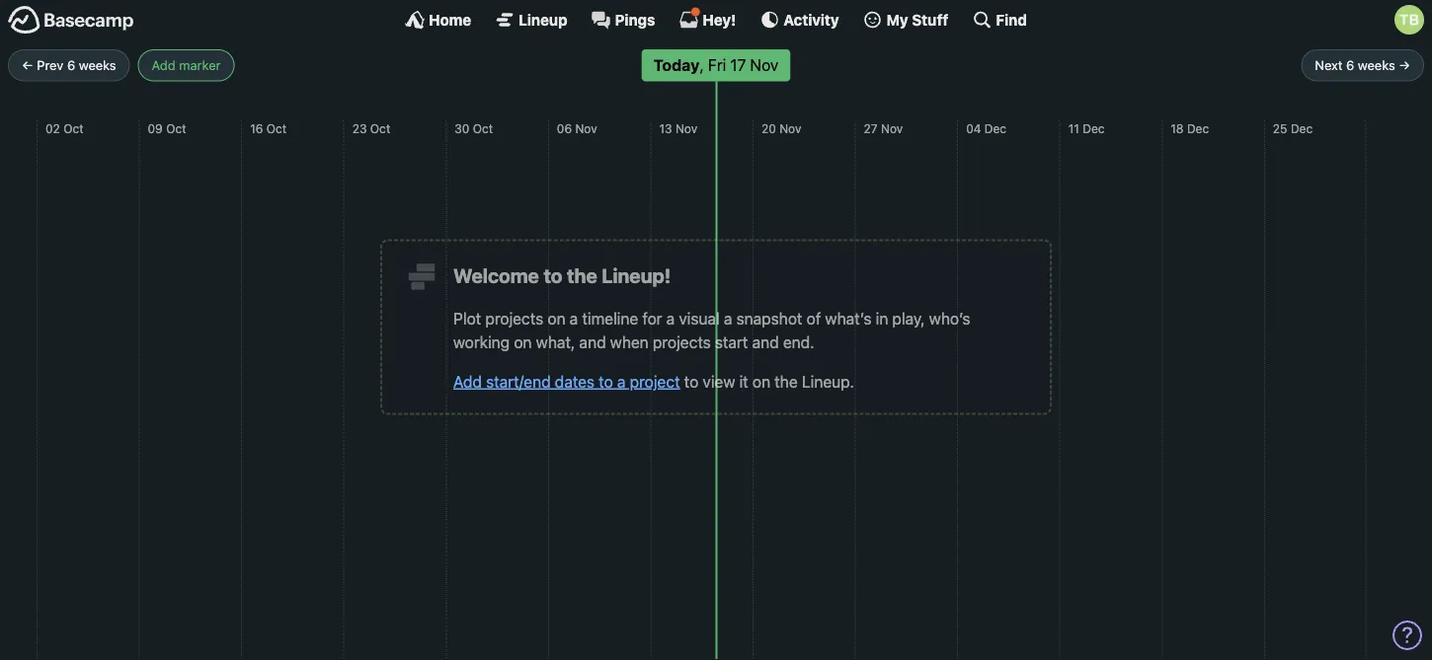 Task type: vqa. For each thing, say whether or not it's contained in the screenshot.
left projects
yes



Task type: locate. For each thing, give the bounding box(es) containing it.
1 horizontal spatial the
[[775, 372, 798, 391]]

3 oct from the left
[[266, 122, 287, 135]]

projects down visual at the top
[[653, 333, 711, 352]]

dec right '25'
[[1291, 122, 1313, 135]]

02 oct
[[45, 122, 84, 135]]

20 nov
[[761, 122, 801, 135]]

oct right the 09
[[166, 122, 186, 135]]

0 vertical spatial projects
[[485, 309, 543, 328]]

13 nov
[[659, 122, 697, 135]]

1 nov from the left
[[575, 122, 597, 135]]

add
[[152, 58, 176, 73], [453, 372, 482, 391]]

oct
[[63, 122, 84, 135], [166, 122, 186, 135], [266, 122, 287, 135], [370, 122, 390, 135], [473, 122, 493, 135]]

27 nov
[[864, 122, 903, 135]]

oct for 23 oct
[[370, 122, 390, 135]]

the up timeline
[[567, 264, 597, 287]]

oct right 02
[[63, 122, 84, 135]]

1 horizontal spatial weeks
[[1358, 58, 1395, 73]]

5 oct from the left
[[473, 122, 493, 135]]

6
[[67, 58, 75, 73], [1346, 58, 1354, 73]]

a right "for"
[[666, 309, 675, 328]]

25 dec
[[1273, 122, 1313, 135]]

4 oct from the left
[[370, 122, 390, 135]]

oct right 16
[[266, 122, 287, 135]]

0 vertical spatial add
[[152, 58, 176, 73]]

1 horizontal spatial 6
[[1346, 58, 1354, 73]]

add marker link
[[138, 49, 234, 82]]

0 horizontal spatial projects
[[485, 309, 543, 328]]

4 dec from the left
[[1291, 122, 1313, 135]]

1 vertical spatial add
[[453, 372, 482, 391]]

on left what,
[[514, 333, 532, 352]]

start/end
[[486, 372, 551, 391]]

lineup link
[[495, 10, 567, 30]]

2 dec from the left
[[1083, 122, 1105, 135]]

activity
[[784, 11, 839, 28]]

3 dec from the left
[[1187, 122, 1209, 135]]

1 horizontal spatial and
[[752, 333, 779, 352]]

← prev 6 weeks
[[22, 58, 116, 73]]

dec
[[984, 122, 1007, 135], [1083, 122, 1105, 135], [1187, 122, 1209, 135], [1291, 122, 1313, 135]]

add for add start/end dates to a project to view it on the lineup.
[[453, 372, 482, 391]]

welcome
[[453, 264, 539, 287]]

0 horizontal spatial to
[[544, 264, 562, 287]]

0 horizontal spatial on
[[514, 333, 532, 352]]

1 dec from the left
[[984, 122, 1007, 135]]

hey!
[[703, 11, 736, 28]]

the
[[567, 264, 597, 287], [775, 372, 798, 391]]

dec right 18
[[1187, 122, 1209, 135]]

on right it
[[753, 372, 770, 391]]

18
[[1171, 122, 1184, 135]]

0 horizontal spatial weeks
[[79, 58, 116, 73]]

11 dec
[[1068, 122, 1105, 135]]

weeks left → at the top right of the page
[[1358, 58, 1395, 73]]

timeline
[[582, 309, 638, 328]]

to
[[544, 264, 562, 287], [599, 372, 613, 391], [684, 372, 699, 391]]

of
[[807, 309, 821, 328]]

my
[[887, 11, 908, 28]]

weeks
[[79, 58, 116, 73], [1358, 58, 1395, 73]]

and down snapshot
[[752, 333, 779, 352]]

working
[[453, 333, 510, 352]]

dec for 25 dec
[[1291, 122, 1313, 135]]

plot projects on a timeline for a visual a snapshot of what's in play, who's working on what, and when projects start and end.
[[453, 309, 970, 352]]

16
[[250, 122, 263, 135]]

2 vertical spatial on
[[753, 372, 770, 391]]

nov for 06 nov
[[575, 122, 597, 135]]

projects
[[485, 309, 543, 328], [653, 333, 711, 352]]

next 6 weeks →
[[1315, 58, 1410, 73]]

2 and from the left
[[752, 333, 779, 352]]

hey! button
[[679, 7, 736, 30]]

2 oct from the left
[[166, 122, 186, 135]]

it
[[739, 372, 748, 391]]

to left view
[[684, 372, 699, 391]]

3 nov from the left
[[779, 122, 801, 135]]

and
[[579, 333, 606, 352], [752, 333, 779, 352]]

0 vertical spatial on
[[548, 309, 566, 328]]

09
[[148, 122, 163, 135]]

my stuff
[[887, 11, 949, 28]]

pings
[[615, 11, 655, 28]]

add down working
[[453, 372, 482, 391]]

0 horizontal spatial add
[[152, 58, 176, 73]]

oct right 30
[[473, 122, 493, 135]]

activity link
[[760, 10, 839, 30]]

for
[[642, 309, 662, 328]]

oct for 09 oct
[[166, 122, 186, 135]]

and down timeline
[[579, 333, 606, 352]]

add start/end dates to a project link
[[453, 372, 680, 391]]

to right dates
[[599, 372, 613, 391]]

weeks right "prev"
[[79, 58, 116, 73]]

1 vertical spatial on
[[514, 333, 532, 352]]

lineup
[[519, 11, 567, 28]]

04 dec
[[966, 122, 1007, 135]]

1 horizontal spatial on
[[548, 309, 566, 328]]

nov right "20"
[[779, 122, 801, 135]]

1 6 from the left
[[67, 58, 75, 73]]

on
[[548, 309, 566, 328], [514, 333, 532, 352], [753, 372, 770, 391]]

welcome to the lineup!
[[453, 264, 671, 287]]

dec right 11
[[1083, 122, 1105, 135]]

nov
[[575, 122, 597, 135], [675, 122, 697, 135], [779, 122, 801, 135], [881, 122, 903, 135]]

to right welcome
[[544, 264, 562, 287]]

project
[[630, 372, 680, 391]]

27
[[864, 122, 878, 135]]

1 horizontal spatial projects
[[653, 333, 711, 352]]

dec right the 04
[[984, 122, 1007, 135]]

13
[[659, 122, 672, 135]]

add marker
[[152, 58, 221, 73]]

projects up working
[[485, 309, 543, 328]]

stuff
[[912, 11, 949, 28]]

1 horizontal spatial add
[[453, 372, 482, 391]]

oct right 23
[[370, 122, 390, 135]]

on up what,
[[548, 309, 566, 328]]

16 oct
[[250, 122, 287, 135]]

6 right next
[[1346, 58, 1354, 73]]

4 nov from the left
[[881, 122, 903, 135]]

30
[[455, 122, 469, 135]]

a
[[570, 309, 578, 328], [666, 309, 675, 328], [724, 309, 732, 328], [617, 372, 626, 391]]

1 weeks from the left
[[79, 58, 116, 73]]

a up what,
[[570, 309, 578, 328]]

dec for 18 dec
[[1187, 122, 1209, 135]]

0 horizontal spatial 6
[[67, 58, 75, 73]]

2 weeks from the left
[[1358, 58, 1395, 73]]

nov right 13
[[675, 122, 697, 135]]

my stuff button
[[863, 10, 949, 30]]

04
[[966, 122, 981, 135]]

1 oct from the left
[[63, 122, 84, 135]]

nov right 06
[[575, 122, 597, 135]]

2 horizontal spatial to
[[684, 372, 699, 391]]

06 nov
[[557, 122, 597, 135]]

2 horizontal spatial on
[[753, 372, 770, 391]]

lineup.
[[802, 372, 854, 391]]

0 horizontal spatial and
[[579, 333, 606, 352]]

add left marker
[[152, 58, 176, 73]]

in
[[876, 309, 888, 328]]

the down end.
[[775, 372, 798, 391]]

2 nov from the left
[[675, 122, 697, 135]]

6 right "prev"
[[67, 58, 75, 73]]

nov right the 27
[[881, 122, 903, 135]]

06
[[557, 122, 572, 135]]

0 horizontal spatial the
[[567, 264, 597, 287]]

today
[[654, 56, 700, 75]]

play,
[[892, 309, 925, 328]]

visual
[[679, 309, 720, 328]]

2 6 from the left
[[1346, 58, 1354, 73]]

marker
[[179, 58, 221, 73]]

switch accounts image
[[8, 5, 134, 36]]



Task type: describe. For each thing, give the bounding box(es) containing it.
23
[[352, 122, 367, 135]]

when
[[610, 333, 649, 352]]

1 and from the left
[[579, 333, 606, 352]]

find
[[996, 11, 1027, 28]]

11
[[1068, 122, 1079, 135]]

who's
[[929, 309, 970, 328]]

end.
[[783, 333, 814, 352]]

next
[[1315, 58, 1343, 73]]

find button
[[972, 10, 1027, 30]]

1 horizontal spatial to
[[599, 372, 613, 391]]

a left the project
[[617, 372, 626, 391]]

add start/end dates to a project to view it on the lineup.
[[453, 372, 854, 391]]

prev
[[37, 58, 64, 73]]

dec for 11 dec
[[1083, 122, 1105, 135]]

1 vertical spatial projects
[[653, 333, 711, 352]]

nov for 27 nov
[[881, 122, 903, 135]]

18 dec
[[1171, 122, 1209, 135]]

dates
[[555, 372, 595, 391]]

→
[[1399, 58, 1410, 73]]

what's
[[825, 309, 872, 328]]

home
[[429, 11, 471, 28]]

view
[[703, 372, 735, 391]]

oct for 16 oct
[[266, 122, 287, 135]]

tim burton image
[[1395, 5, 1424, 35]]

what,
[[536, 333, 575, 352]]

30 oct
[[455, 122, 493, 135]]

dec for 04 dec
[[984, 122, 1007, 135]]

0 vertical spatial the
[[567, 264, 597, 287]]

lineup!
[[602, 264, 671, 287]]

25
[[1273, 122, 1287, 135]]

1 vertical spatial the
[[775, 372, 798, 391]]

nov for 13 nov
[[675, 122, 697, 135]]

oct for 30 oct
[[473, 122, 493, 135]]

nov for 20 nov
[[779, 122, 801, 135]]

a up start on the bottom
[[724, 309, 732, 328]]

oct for 02 oct
[[63, 122, 84, 135]]

pings button
[[591, 10, 655, 30]]

20
[[761, 122, 776, 135]]

snapshot
[[736, 309, 802, 328]]

main element
[[0, 0, 1432, 39]]

home link
[[405, 10, 471, 30]]

02
[[45, 122, 60, 135]]

09 oct
[[148, 122, 186, 135]]

←
[[22, 58, 33, 73]]

start
[[715, 333, 748, 352]]

add for add marker
[[152, 58, 176, 73]]

23 oct
[[352, 122, 390, 135]]

plot
[[453, 309, 481, 328]]



